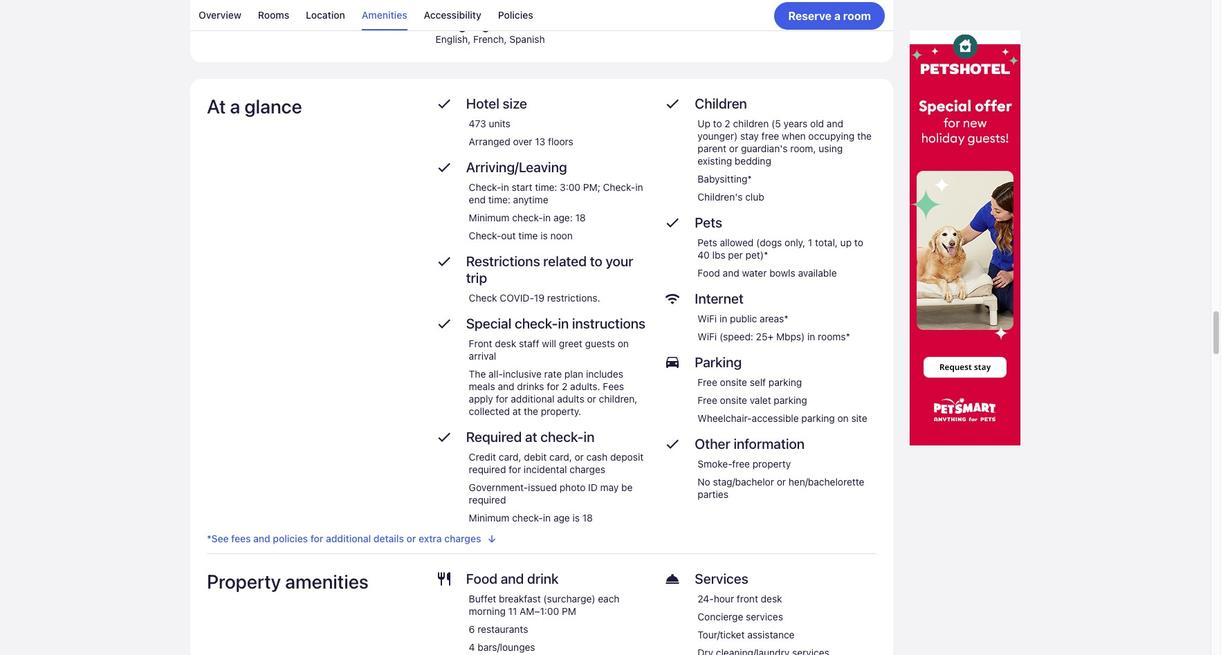 Task type: vqa. For each thing, say whether or not it's contained in the screenshot.


Task type: locate. For each thing, give the bounding box(es) containing it.
accessibility
[[424, 9, 482, 21]]

1 horizontal spatial a
[[835, 9, 841, 22]]

at up debit
[[525, 429, 537, 445]]

special
[[466, 316, 512, 332]]

valet
[[750, 395, 772, 406]]

meals
[[469, 381, 495, 393]]

out
[[501, 230, 516, 242]]

arriving/leaving
[[466, 159, 567, 175]]

parking up accessible
[[774, 395, 808, 406]]

food down 40
[[698, 267, 720, 279]]

25+
[[756, 331, 774, 343]]

1 vertical spatial desk
[[761, 593, 783, 605]]

time: right end
[[488, 194, 511, 206]]

information
[[734, 436, 805, 452]]

0 vertical spatial food
[[698, 267, 720, 279]]

1 vertical spatial at
[[525, 429, 537, 445]]

charges left medium icon
[[445, 533, 481, 545]]

on inside free onsite self parking free onsite valet parking wheelchair-accessible parking on site
[[838, 413, 849, 424]]

0 horizontal spatial charges
[[445, 533, 481, 545]]

or inside the up to 2 children (5 years old and younger) stay free when occupying the parent or guardian's room, using existing bedding babysitting* children's club
[[729, 143, 739, 154]]

473
[[469, 118, 486, 130]]

1 vertical spatial 2
[[562, 381, 568, 393]]

services
[[746, 611, 783, 623]]

buffet
[[469, 593, 496, 605]]

parking
[[769, 377, 802, 388], [774, 395, 808, 406], [802, 413, 835, 424]]

to left the 'your'
[[590, 253, 603, 269]]

end
[[469, 194, 486, 206]]

1 horizontal spatial charges
[[570, 464, 606, 476]]

desk
[[495, 338, 517, 350], [761, 593, 783, 605]]

desk inside 24-hour front desk concierge services tour/ticket assistance
[[761, 593, 783, 605]]

0 vertical spatial charges
[[570, 464, 606, 476]]

0 horizontal spatial desk
[[495, 338, 517, 350]]

(speed:
[[720, 331, 754, 343]]

in up cash
[[584, 429, 595, 445]]

in left age
[[543, 512, 551, 524]]

and down per
[[723, 267, 740, 279]]

1 horizontal spatial on
[[838, 413, 849, 424]]

front
[[469, 338, 493, 350]]

0 vertical spatial additional
[[511, 393, 555, 405]]

1 vertical spatial time:
[[488, 194, 511, 206]]

wifi down internet
[[698, 313, 717, 325]]

to up younger)
[[713, 118, 722, 130]]

1 vertical spatial wifi
[[698, 331, 717, 343]]

for up collected
[[496, 393, 508, 405]]

2 vertical spatial to
[[590, 253, 603, 269]]

1 vertical spatial additional
[[326, 533, 371, 545]]

incidental
[[524, 464, 567, 476]]

2 up adults
[[562, 381, 568, 393]]

1 vertical spatial on
[[838, 413, 849, 424]]

front desk staff will greet guests on arrival the all-inclusive rate plan includes meals and drinks for 2 adults. fees apply for additional adults or children, collected at the property.
[[469, 338, 638, 418]]

includes
[[586, 368, 624, 380]]

or down the property
[[777, 476, 786, 488]]

1 horizontal spatial 2
[[725, 118, 731, 130]]

0 horizontal spatial on
[[618, 338, 629, 350]]

1 vertical spatial minimum
[[469, 512, 510, 524]]

1 vertical spatial 18
[[583, 512, 593, 524]]

up
[[698, 118, 711, 130]]

0 vertical spatial desk
[[495, 338, 517, 350]]

0 vertical spatial free
[[762, 130, 780, 142]]

18 inside 'credit card, debit card, or cash deposit required for incidental charges government-issued photo id may be required minimum check-in age is 18'
[[583, 512, 593, 524]]

at
[[513, 406, 521, 418], [525, 429, 537, 445]]

onsite left the self
[[720, 377, 748, 388]]

tour/ticket
[[698, 629, 745, 641]]

the
[[469, 368, 486, 380]]

0 vertical spatial 18
[[576, 212, 586, 224]]

1 vertical spatial pets
[[698, 237, 718, 249]]

or down younger)
[[729, 143, 739, 154]]

details
[[374, 533, 404, 545]]

per
[[728, 249, 743, 261]]

18 right age
[[583, 512, 593, 524]]

is inside 'check-in start time: 3:00 pm; check-in end time: anytime minimum check-in age: 18 check-out time is noon'
[[541, 230, 548, 242]]

1 horizontal spatial to
[[713, 118, 722, 130]]

0 horizontal spatial a
[[230, 95, 240, 118]]

0 horizontal spatial time:
[[488, 194, 511, 206]]

at a glance
[[207, 95, 302, 118]]

free
[[762, 130, 780, 142], [733, 458, 750, 470]]

deposit
[[610, 451, 644, 463]]

property.
[[541, 406, 582, 418]]

breakfast
[[499, 593, 541, 605]]

or down "adults."
[[587, 393, 596, 405]]

or inside "button"
[[407, 533, 416, 545]]

list
[[190, 0, 894, 30]]

property
[[207, 570, 281, 593]]

18
[[576, 212, 586, 224], [583, 512, 593, 524]]

0 vertical spatial wifi
[[698, 313, 717, 325]]

1 vertical spatial free
[[733, 458, 750, 470]]

1 vertical spatial is
[[573, 512, 580, 524]]

instructions
[[572, 316, 646, 332]]

pets down children's
[[695, 215, 723, 231]]

0 horizontal spatial at
[[513, 406, 521, 418]]

and right fees at the left bottom
[[253, 533, 270, 545]]

amenities link
[[362, 0, 407, 30]]

0 vertical spatial free
[[698, 377, 718, 388]]

0 vertical spatial required
[[469, 464, 506, 476]]

in up greet
[[558, 316, 569, 332]]

arranged
[[469, 136, 511, 148]]

1 vertical spatial to
[[855, 237, 864, 249]]

1 horizontal spatial food
[[698, 267, 720, 279]]

2 minimum from the top
[[469, 512, 510, 524]]

1 vertical spatial the
[[524, 406, 539, 418]]

pets for pets
[[695, 215, 723, 231]]

check- right pm;
[[603, 181, 636, 193]]

1 vertical spatial onsite
[[720, 395, 748, 406]]

on inside front desk staff will greet guests on arrival the all-inclusive rate plan includes meals and drinks for 2 adults. fees apply for additional adults or children, collected at the property.
[[618, 338, 629, 350]]

additional
[[511, 393, 555, 405], [326, 533, 371, 545]]

food and drink
[[466, 571, 559, 587]]

desk up services
[[761, 593, 783, 605]]

0 horizontal spatial 2
[[562, 381, 568, 393]]

check- up the *see fees and policies for additional details or extra charges "button"
[[512, 512, 543, 524]]

0 vertical spatial time:
[[535, 181, 557, 193]]

or inside 'credit card, debit card, or cash deposit required for incidental charges government-issued photo id may be required minimum check-in age is 18'
[[575, 451, 584, 463]]

0 horizontal spatial free
[[733, 458, 750, 470]]

additional left details
[[326, 533, 371, 545]]

parties
[[698, 489, 729, 501]]

2 inside the up to 2 children (5 years old and younger) stay free when occupying the parent or guardian's room, using existing bedding babysitting* children's club
[[725, 118, 731, 130]]

in left public
[[720, 313, 728, 325]]

adults.
[[570, 381, 601, 393]]

charges
[[570, 464, 606, 476], [445, 533, 481, 545]]

1 vertical spatial required
[[469, 494, 506, 506]]

required down government-
[[469, 494, 506, 506]]

medium image
[[487, 534, 498, 545]]

13
[[535, 136, 546, 148]]

1 horizontal spatial at
[[525, 429, 537, 445]]

2 wifi from the top
[[698, 331, 717, 343]]

free onsite self parking free onsite valet parking wheelchair-accessible parking on site
[[698, 377, 868, 424]]

1 horizontal spatial the
[[858, 130, 872, 142]]

0 horizontal spatial the
[[524, 406, 539, 418]]

on right 'guests'
[[618, 338, 629, 350]]

check-
[[512, 212, 543, 224], [515, 316, 558, 332], [541, 429, 584, 445], [512, 512, 543, 524]]

the inside the up to 2 children (5 years old and younger) stay free when occupying the parent or guardian's room, using existing bedding babysitting* children's club
[[858, 130, 872, 142]]

restrictions.
[[547, 292, 601, 304]]

is right the time
[[541, 230, 548, 242]]

minimum up medium icon
[[469, 512, 510, 524]]

spanish
[[510, 33, 545, 45]]

18 right age:
[[576, 212, 586, 224]]

0 vertical spatial at
[[513, 406, 521, 418]]

for up government-
[[509, 464, 521, 476]]

is inside 'credit card, debit card, or cash deposit required for incidental charges government-issued photo id may be required minimum check-in age is 18'
[[573, 512, 580, 524]]

free down the (5
[[762, 130, 780, 142]]

onsite
[[720, 377, 748, 388], [720, 395, 748, 406]]

2 up younger)
[[725, 118, 731, 130]]

card, left debit
[[499, 451, 522, 463]]

to
[[713, 118, 722, 130], [855, 237, 864, 249], [590, 253, 603, 269]]

the
[[858, 130, 872, 142], [524, 406, 539, 418]]

hour
[[714, 593, 734, 605]]

0 vertical spatial minimum
[[469, 212, 510, 224]]

free down parking
[[698, 377, 718, 388]]

0 horizontal spatial is
[[541, 230, 548, 242]]

0 vertical spatial the
[[858, 130, 872, 142]]

a inside button
[[835, 9, 841, 22]]

1 vertical spatial free
[[698, 395, 718, 406]]

a for glance
[[230, 95, 240, 118]]

free up "stag/bachelor"
[[733, 458, 750, 470]]

total,
[[815, 237, 838, 249]]

free inside smoke-free property no stag/bachelor or hen/bachelorette parties
[[733, 458, 750, 470]]

the right occupying
[[858, 130, 872, 142]]

*see fees and policies for additional details or extra charges button
[[207, 525, 877, 546]]

for inside 'credit card, debit card, or cash deposit required for incidental charges government-issued photo id may be required minimum check-in age is 18'
[[509, 464, 521, 476]]

old
[[811, 118, 824, 130]]

or left extra
[[407, 533, 416, 545]]

pets up 40
[[698, 237, 718, 249]]

charges down cash
[[570, 464, 606, 476]]

buffet breakfast (surcharge) each morning 11 am–1:00 pm 6 restaurants 4 bars/lounges
[[469, 593, 620, 654]]

free up wheelchair-
[[698, 395, 718, 406]]

charges inside the *see fees and policies for additional details or extra charges "button"
[[445, 533, 481, 545]]

rooms
[[258, 9, 289, 21]]

1 onsite from the top
[[720, 377, 748, 388]]

2 onsite from the top
[[720, 395, 748, 406]]

1 vertical spatial charges
[[445, 533, 481, 545]]

restrictions related to your trip
[[466, 253, 634, 286]]

1 horizontal spatial desk
[[761, 593, 783, 605]]

glance
[[245, 95, 302, 118]]

(surcharge)
[[544, 593, 596, 605]]

time: up anytime
[[535, 181, 557, 193]]

additional inside "button"
[[326, 533, 371, 545]]

0 vertical spatial pets
[[695, 215, 723, 231]]

0 horizontal spatial to
[[590, 253, 603, 269]]

fees
[[231, 533, 251, 545]]

1 horizontal spatial free
[[762, 130, 780, 142]]

policies
[[498, 9, 533, 21]]

to right up at the top right of page
[[855, 237, 864, 249]]

1 vertical spatial food
[[466, 571, 498, 587]]

pets inside pets allowed (dogs only, 1 total, up to 40 lbs per pet)* food and water bowls available
[[698, 237, 718, 249]]

0 vertical spatial is
[[541, 230, 548, 242]]

and inside front desk staff will greet guests on arrival the all-inclusive rate plan includes meals and drinks for 2 adults. fees apply for additional adults or children, collected at the property.
[[498, 381, 515, 393]]

on left "site"
[[838, 413, 849, 424]]

0 vertical spatial parking
[[769, 377, 802, 388]]

parking
[[695, 355, 742, 370]]

additional down drinks
[[511, 393, 555, 405]]

id
[[588, 482, 598, 494]]

bedding
[[735, 155, 772, 167]]

minimum down end
[[469, 212, 510, 224]]

1 horizontal spatial additional
[[511, 393, 555, 405]]

1 free from the top
[[698, 377, 718, 388]]

check-
[[469, 181, 501, 193], [603, 181, 636, 193], [469, 230, 501, 242]]

and up occupying
[[827, 118, 844, 130]]

required
[[469, 464, 506, 476], [469, 494, 506, 506]]

*see
[[207, 533, 229, 545]]

or left cash
[[575, 451, 584, 463]]

a right at
[[230, 95, 240, 118]]

or inside smoke-free property no stag/bachelor or hen/bachelorette parties
[[777, 476, 786, 488]]

smoke-
[[698, 458, 733, 470]]

only,
[[785, 237, 806, 249]]

0 vertical spatial a
[[835, 9, 841, 22]]

pets for pets allowed (dogs only, 1 total, up to 40 lbs per pet)* food and water bowls available
[[698, 237, 718, 249]]

floors
[[548, 136, 574, 148]]

check- down property.
[[541, 429, 584, 445]]

using
[[819, 143, 843, 154]]

1 horizontal spatial is
[[573, 512, 580, 524]]

1 minimum from the top
[[469, 212, 510, 224]]

is right age
[[573, 512, 580, 524]]

a left room
[[835, 9, 841, 22]]

food up buffet
[[466, 571, 498, 587]]

0 vertical spatial on
[[618, 338, 629, 350]]

0 horizontal spatial additional
[[326, 533, 371, 545]]

required down credit
[[469, 464, 506, 476]]

card, up incidental
[[550, 451, 572, 463]]

0 horizontal spatial food
[[466, 571, 498, 587]]

arrival
[[469, 350, 496, 362]]

parking right the self
[[769, 377, 802, 388]]

to inside the up to 2 children (5 years old and younger) stay free when occupying the parent or guardian's room, using existing bedding babysitting* children's club
[[713, 118, 722, 130]]

parking left "site"
[[802, 413, 835, 424]]

in right pm;
[[636, 181, 643, 193]]

wifi
[[698, 313, 717, 325], [698, 331, 717, 343]]

for right policies at the left bottom
[[311, 533, 323, 545]]

wifi in public areas* wifi (speed: 25+ mbps) in rooms*
[[698, 313, 851, 343]]

check- up the time
[[512, 212, 543, 224]]

and down all-
[[498, 381, 515, 393]]

1 vertical spatial a
[[230, 95, 240, 118]]

adults
[[557, 393, 585, 405]]

required at check-in
[[466, 429, 595, 445]]

0 vertical spatial onsite
[[720, 377, 748, 388]]

to inside restrictions related to your trip
[[590, 253, 603, 269]]

the down drinks
[[524, 406, 539, 418]]

1 wifi from the top
[[698, 313, 717, 325]]

1 horizontal spatial card,
[[550, 451, 572, 463]]

2 horizontal spatial to
[[855, 237, 864, 249]]

check
[[469, 292, 497, 304]]

onsite up wheelchair-
[[720, 395, 748, 406]]

desk left staff
[[495, 338, 517, 350]]

check- up end
[[469, 181, 501, 193]]

0 vertical spatial to
[[713, 118, 722, 130]]

in left the start
[[501, 181, 509, 193]]

wifi up parking
[[698, 331, 717, 343]]

for inside "button"
[[311, 533, 323, 545]]

0 vertical spatial 2
[[725, 118, 731, 130]]

card,
[[499, 451, 522, 463], [550, 451, 572, 463]]

areas*
[[760, 313, 789, 325]]

at right collected
[[513, 406, 521, 418]]

0 horizontal spatial card,
[[499, 451, 522, 463]]



Task type: describe. For each thing, give the bounding box(es) containing it.
food inside pets allowed (dogs only, 1 total, up to 40 lbs per pet)* food and water bowls available
[[698, 267, 720, 279]]

check- up restrictions
[[469, 230, 501, 242]]

policies
[[273, 533, 308, 545]]

overview link
[[199, 0, 241, 30]]

property amenities
[[207, 570, 369, 593]]

lbs
[[713, 249, 726, 261]]

parent
[[698, 143, 727, 154]]

bars/lounges
[[478, 642, 535, 654]]

3:00
[[560, 181, 581, 193]]

your
[[606, 253, 634, 269]]

apply
[[469, 393, 493, 405]]

no
[[698, 476, 711, 488]]

inclusive
[[503, 368, 542, 380]]

check- inside 'check-in start time: 3:00 pm; check-in end time: anytime minimum check-in age: 18 check-out time is noon'
[[512, 212, 543, 224]]

units
[[489, 118, 511, 130]]

2 vertical spatial parking
[[802, 413, 835, 424]]

to inside pets allowed (dogs only, 1 total, up to 40 lbs per pet)* food and water bowls available
[[855, 237, 864, 249]]

drink
[[527, 571, 559, 587]]

hen/bachelorette
[[789, 476, 865, 488]]

1 card, from the left
[[499, 451, 522, 463]]

stag/bachelor
[[713, 476, 774, 488]]

french,
[[473, 33, 507, 45]]

for down rate
[[547, 381, 559, 393]]

and up the breakfast
[[501, 571, 524, 587]]

greet
[[559, 338, 583, 350]]

english,
[[436, 33, 471, 45]]

size
[[503, 96, 527, 112]]

other information
[[695, 436, 805, 452]]

age
[[554, 512, 570, 524]]

concierge
[[698, 611, 744, 623]]

at
[[207, 95, 226, 118]]

19
[[534, 292, 545, 304]]

reserve a room button
[[775, 2, 885, 29]]

extra
[[419, 533, 442, 545]]

40
[[698, 249, 710, 261]]

a for room
[[835, 9, 841, 22]]

self
[[750, 377, 766, 388]]

amenities
[[362, 9, 407, 21]]

check- inside 'credit card, debit card, or cash deposit required for incidental charges government-issued photo id may be required minimum check-in age is 18'
[[512, 512, 543, 524]]

front
[[737, 593, 759, 605]]

minimum inside 'credit card, debit card, or cash deposit required for incidental charges government-issued photo id may be required minimum check-in age is 18'
[[469, 512, 510, 524]]

languages
[[436, 17, 504, 33]]

related
[[544, 253, 587, 269]]

overview
[[199, 9, 241, 21]]

and inside pets allowed (dogs only, 1 total, up to 40 lbs per pet)* food and water bowls available
[[723, 267, 740, 279]]

site
[[852, 413, 868, 424]]

children
[[695, 96, 747, 112]]

may
[[600, 482, 619, 494]]

reserve a room
[[789, 9, 871, 22]]

staff
[[519, 338, 540, 350]]

children,
[[599, 393, 638, 405]]

list containing overview
[[190, 0, 894, 30]]

assistance
[[748, 629, 795, 641]]

time
[[519, 230, 538, 242]]

amenities
[[285, 570, 369, 593]]

drinks
[[517, 381, 544, 393]]

2 free from the top
[[698, 395, 718, 406]]

and inside "button"
[[253, 533, 270, 545]]

babysitting*
[[698, 173, 752, 185]]

4
[[469, 642, 475, 654]]

check- up staff
[[515, 316, 558, 332]]

children
[[733, 118, 769, 130]]

(5
[[772, 118, 781, 130]]

at inside front desk staff will greet guests on arrival the all-inclusive rate plan includes meals and drinks for 2 adults. fees apply for additional adults or children, collected at the property.
[[513, 406, 521, 418]]

and inside the up to 2 children (5 years old and younger) stay free when occupying the parent or guardian's room, using existing bedding babysitting* children's club
[[827, 118, 844, 130]]

wheelchair-
[[698, 413, 752, 424]]

pet)*
[[746, 249, 769, 261]]

additional inside front desk staff will greet guests on arrival the all-inclusive rate plan includes meals and drinks for 2 adults. fees apply for additional adults or children, collected at the property.
[[511, 393, 555, 405]]

up to 2 children (5 years old and younger) stay free when occupying the parent or guardian's room, using existing bedding babysitting* children's club
[[698, 118, 872, 203]]

hotel
[[466, 96, 500, 112]]

2 inside front desk staff will greet guests on arrival the all-inclusive rate plan includes meals and drinks for 2 adults. fees apply for additional adults or children, collected at the property.
[[562, 381, 568, 393]]

minimum inside 'check-in start time: 3:00 pm; check-in end time: anytime minimum check-in age: 18 check-out time is noon'
[[469, 212, 510, 224]]

in left age:
[[543, 212, 551, 224]]

hotel size
[[466, 96, 527, 112]]

desk inside front desk staff will greet guests on arrival the all-inclusive rate plan includes meals and drinks for 2 adults. fees apply for additional adults or children, collected at the property.
[[495, 338, 517, 350]]

bowls
[[770, 267, 796, 279]]

2 card, from the left
[[550, 451, 572, 463]]

1 required from the top
[[469, 464, 506, 476]]

younger)
[[698, 130, 738, 142]]

special check-in instructions
[[466, 316, 646, 332]]

or inside front desk staff will greet guests on arrival the all-inclusive rate plan includes meals and drinks for 2 adults. fees apply for additional adults or children, collected at the property.
[[587, 393, 596, 405]]

18 inside 'check-in start time: 3:00 pm; check-in end time: anytime minimum check-in age: 18 check-out time is noon'
[[576, 212, 586, 224]]

the inside front desk staff will greet guests on arrival the all-inclusive rate plan includes meals and drinks for 2 adults. fees apply for additional adults or children, collected at the property.
[[524, 406, 539, 418]]

in right mbps)
[[808, 331, 816, 343]]

policies link
[[498, 0, 533, 30]]

in inside 'credit card, debit card, or cash deposit required for incidental charges government-issued photo id may be required minimum check-in age is 18'
[[543, 512, 551, 524]]

existing
[[698, 155, 732, 167]]

24-
[[698, 593, 714, 605]]

1 horizontal spatial time:
[[535, 181, 557, 193]]

restrictions
[[466, 253, 540, 269]]

*see fees and policies for additional details or extra charges
[[207, 533, 481, 545]]

2 required from the top
[[469, 494, 506, 506]]

be
[[622, 482, 633, 494]]

cash
[[587, 451, 608, 463]]

water
[[742, 267, 767, 279]]

rooms*
[[818, 331, 851, 343]]

mbps)
[[777, 331, 805, 343]]

check covid-19 restrictions.
[[469, 292, 601, 304]]

years
[[784, 118, 808, 130]]

plan
[[565, 368, 584, 380]]

morning
[[469, 606, 506, 618]]

start
[[512, 181, 533, 193]]

age:
[[554, 212, 573, 224]]

1 vertical spatial parking
[[774, 395, 808, 406]]

issued
[[528, 482, 557, 494]]

charges inside 'credit card, debit card, or cash deposit required for incidental charges government-issued photo id may be required minimum check-in age is 18'
[[570, 464, 606, 476]]

free inside the up to 2 children (5 years old and younger) stay free when occupying the parent or guardian's room, using existing bedding babysitting* children's club
[[762, 130, 780, 142]]

property
[[753, 458, 791, 470]]



